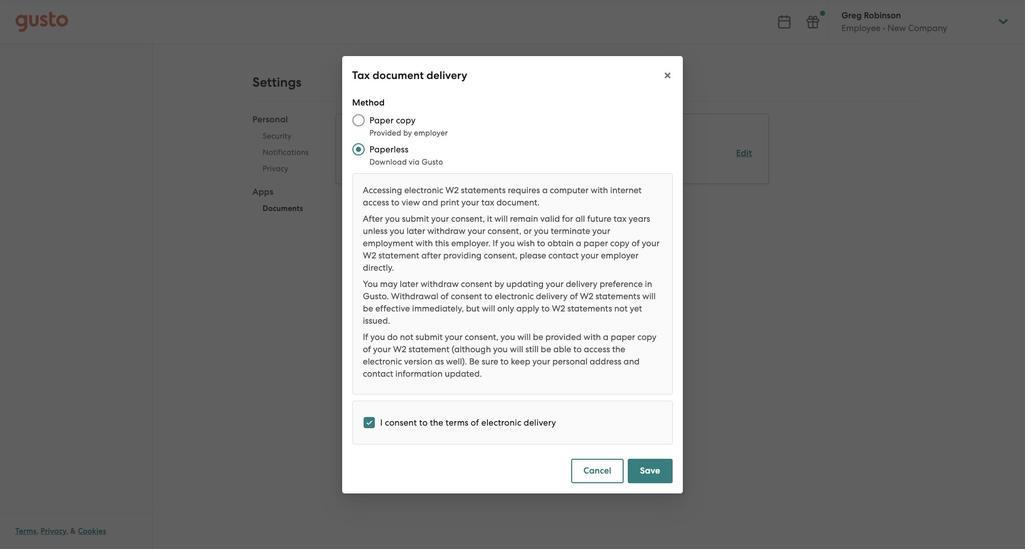 Task type: describe. For each thing, give the bounding box(es) containing it.
in
[[646, 279, 653, 289]]

to up personal
[[574, 344, 582, 354]]

will inside statement (although you will still be able to access the electronic version as well). be sure to keep your personal address and contact information updated.
[[511, 344, 524, 354]]

paper inside after you submit your consent, it will remain valid for all future tax years unless you later withdraw your consent, or you terminate your employment with this employer. if you wish to obtain a paper copy of your w2
[[584, 238, 609, 248]]

via
[[409, 157, 420, 167]]

provided by employer
[[370, 128, 448, 138]]

method
[[353, 97, 385, 108]]

your down do
[[374, 344, 391, 354]]

0 vertical spatial privacy link
[[253, 161, 319, 177]]

settings
[[253, 75, 302, 90]]

preference
[[600, 279, 643, 289]]

cancel
[[584, 466, 612, 476]]

&
[[70, 527, 76, 536]]

your inside "statements requires a computer with internet access to view and print your tax document."
[[462, 197, 480, 207]]

to right sure
[[501, 356, 509, 367]]

i consent to the terms of electronic delivery
[[381, 418, 557, 428]]

your inside you may later withdraw consent by updating your delivery preference in gusto. withdrawal of consent to electronic delivery of
[[546, 279, 564, 289]]

providing
[[444, 250, 482, 261]]

employer.
[[452, 238, 491, 248]]

terms
[[446, 418, 469, 428]]

0 vertical spatial consent
[[461, 279, 493, 289]]

with inside "statements requires a computer with internet access to view and print your tax document."
[[591, 185, 609, 195]]

statements for requires
[[462, 185, 506, 195]]

statement for after
[[379, 250, 420, 261]]

terms
[[15, 527, 37, 536]]

you right after
[[386, 214, 400, 224]]

statements requires a computer with internet access to view and print your tax document.
[[363, 185, 642, 207]]

consent, inside if you do not submit your consent, you will be provided with a paper copy of your
[[465, 332, 499, 342]]

as
[[435, 356, 444, 367]]

statements for not
[[568, 303, 613, 314]]

documents link
[[253, 201, 319, 217]]

and inside "statements requires a computer with internet access to view and print your tax document."
[[423, 197, 439, 207]]

to inside after you submit your consent, it will remain valid for all future tax years unless you later withdraw your consent, or you terminate your employment with this employer. if you wish to obtain a paper copy of your w2
[[538, 238, 546, 248]]

all
[[576, 214, 586, 224]]

contact inside statement after providing consent, please contact your employer directly.
[[549, 250, 579, 261]]

if you do not submit your consent, you will be provided with a paper copy of your
[[363, 332, 657, 354]]

sure
[[482, 356, 499, 367]]

0 vertical spatial employer
[[415, 128, 448, 138]]

Paper copy radio
[[348, 109, 370, 131]]

paper inside tax document delivery paper copy
[[352, 160, 376, 170]]

be inside if you do not submit your consent, you will be provided with a paper copy of your
[[534, 332, 544, 342]]

1 vertical spatial consent
[[451, 291, 483, 301]]

future
[[588, 214, 612, 224]]

with inside after you submit your consent, it will remain valid for all future tax years unless you later withdraw your consent, or you terminate your employment with this employer. if you wish to obtain a paper copy of your w2
[[416, 238, 433, 248]]

be inside statements will be effective immediately, but will only apply to
[[363, 303, 374, 314]]

document for tax document delivery paper copy
[[369, 147, 411, 158]]

terms , privacy , & cookies
[[15, 527, 106, 536]]

tax document delivery dialog
[[342, 56, 683, 494]]

to left terms
[[420, 418, 428, 428]]

0 horizontal spatial by
[[404, 128, 413, 138]]

you
[[363, 279, 378, 289]]

of up "provided"
[[570, 291, 579, 301]]

information
[[396, 369, 443, 379]]

print
[[441, 197, 460, 207]]

it
[[488, 214, 493, 224]]

provided
[[370, 128, 402, 138]]

your down print at the left of page
[[432, 214, 450, 224]]

statements not yet issued.
[[363, 303, 643, 326]]

to inside you may later withdraw consent by updating your delivery preference in gusto. withdrawal of consent to electronic delivery of
[[485, 291, 493, 301]]

gusto.
[[363, 291, 389, 301]]

security
[[263, 132, 292, 141]]

internet
[[611, 185, 642, 195]]

and inside statement (although you will still be able to access the electronic version as well). be sure to keep your personal address and contact information updated.
[[624, 356, 640, 367]]

accessing
[[363, 185, 403, 195]]

edit link
[[737, 148, 753, 159]]

save
[[641, 466, 661, 476]]

withdraw inside after you submit your consent, it will remain valid for all future tax years unless you later withdraw your consent, or you terminate your employment with this employer. if you wish to obtain a paper copy of your w2
[[428, 226, 466, 236]]

copy up provided by employer
[[396, 115, 416, 125]]

employment
[[363, 238, 414, 248]]

notifications
[[263, 148, 309, 157]]

preferences group
[[352, 127, 753, 171]]

your down future
[[593, 226, 611, 236]]

accessing electronic w2
[[363, 185, 459, 195]]

this
[[436, 238, 450, 248]]

of right terms
[[471, 418, 480, 428]]

withdrawal
[[392, 291, 439, 301]]

employer inside statement after providing consent, please contact your employer directly.
[[602, 250, 639, 261]]

only
[[498, 303, 515, 314]]

gusto navigation element
[[0, 44, 153, 85]]

document.
[[497, 197, 540, 207]]

remain
[[511, 214, 539, 224]]

group containing personal
[[253, 114, 319, 220]]

you left the wish in the top of the page
[[501, 238, 515, 248]]

but
[[467, 303, 480, 314]]

copy inside if you do not submit your consent, you will be provided with a paper copy of your
[[638, 332, 657, 342]]

delivery inside tax document delivery paper copy
[[413, 147, 446, 158]]

paper copy
[[370, 115, 416, 125]]

keep
[[511, 356, 531, 367]]

after
[[422, 250, 442, 261]]

requires
[[508, 185, 541, 195]]

documents
[[263, 204, 303, 213]]

w2 inside after you submit your consent, it will remain valid for all future tax years unless you later withdraw your consent, or you terminate your employment with this employer. if you wish to obtain a paper copy of your w2
[[363, 250, 377, 261]]

of inside if you do not submit your consent, you will be provided with a paper copy of your
[[363, 344, 371, 354]]

not inside statements not yet issued.
[[615, 303, 628, 314]]

provided
[[546, 332, 582, 342]]

updating
[[507, 279, 544, 289]]

with inside if you do not submit your consent, you will be provided with a paper copy of your
[[584, 332, 602, 342]]

edit
[[737, 148, 753, 159]]

your down "years"
[[643, 238, 660, 248]]

cookies button
[[78, 526, 106, 538]]

issued.
[[363, 316, 391, 326]]

document for tax document delivery
[[373, 69, 424, 82]]

may
[[381, 279, 398, 289]]

your inside statement (although you will still be able to access the electronic version as well). be sure to keep your personal address and contact information updated.
[[533, 356, 551, 367]]

paper inside the tax document delivery dialog
[[370, 115, 394, 125]]

effective
[[376, 303, 410, 314]]

terminate
[[551, 226, 591, 236]]

after
[[363, 214, 384, 224]]

statements will be effective immediately, but will only apply to
[[363, 291, 656, 314]]

version
[[405, 356, 433, 367]]

to inside "statements requires a computer with internet access to view and print your tax document."
[[392, 197, 400, 207]]

for
[[563, 214, 574, 224]]

preferences
[[352, 127, 411, 140]]

consent, left it
[[452, 214, 486, 224]]

consent, down it
[[488, 226, 522, 236]]

statements for will
[[596, 291, 641, 301]]



Task type: vqa. For each thing, say whether or not it's contained in the screenshot.
employer to the right
yes



Task type: locate. For each thing, give the bounding box(es) containing it.
unless
[[363, 226, 388, 236]]

2 horizontal spatial a
[[604, 332, 609, 342]]

the left terms
[[430, 418, 444, 428]]

be up still
[[534, 332, 544, 342]]

1 horizontal spatial privacy
[[263, 164, 289, 174]]

(although
[[452, 344, 492, 354]]

electronic right terms
[[482, 418, 522, 428]]

to inside statements will be effective immediately, but will only apply to
[[542, 303, 550, 314]]

1 horizontal spatial and
[[624, 356, 640, 367]]

0 horizontal spatial access
[[363, 197, 390, 207]]

1 horizontal spatial tax
[[614, 214, 627, 224]]

if down "issued."
[[363, 332, 369, 342]]

will inside if you do not submit your consent, you will be provided with a paper copy of your
[[518, 332, 531, 342]]

consent, down the wish in the top of the page
[[484, 250, 518, 261]]

and right address
[[624, 356, 640, 367]]

0 vertical spatial by
[[404, 128, 413, 138]]

1 vertical spatial with
[[416, 238, 433, 248]]

statements up it
[[462, 185, 506, 195]]

tax document delivery
[[353, 69, 468, 82]]

I consent to the terms of electronic delivery checkbox
[[358, 412, 381, 434]]

copy inside tax document delivery paper copy
[[378, 160, 398, 170]]

0 horizontal spatial if
[[363, 332, 369, 342]]

electronic up only
[[495, 291, 534, 301]]

2 , from the left
[[66, 527, 69, 536]]

1 vertical spatial be
[[534, 332, 544, 342]]

access inside statement (although you will still be able to access the electronic version as well). be sure to keep your personal address and contact information updated.
[[584, 344, 611, 354]]

you
[[386, 214, 400, 224], [390, 226, 405, 236], [535, 226, 549, 236], [501, 238, 515, 248], [371, 332, 386, 342], [501, 332, 516, 342], [494, 344, 508, 354]]

1 horizontal spatial paper
[[611, 332, 636, 342]]

tax inside dialog
[[353, 69, 370, 82]]

yet
[[630, 303, 643, 314]]

home image
[[15, 11, 68, 32]]

by
[[404, 128, 413, 138], [495, 279, 505, 289]]

be right still
[[541, 344, 552, 354]]

0 vertical spatial statement
[[379, 250, 420, 261]]

statements inside "statements requires a computer with internet access to view and print your tax document."
[[462, 185, 506, 195]]

0 vertical spatial tax
[[353, 69, 370, 82]]

0 vertical spatial with
[[591, 185, 609, 195]]

cookies
[[78, 527, 106, 536]]

document inside dialog
[[373, 69, 424, 82]]

submit
[[402, 214, 430, 224], [416, 332, 443, 342]]

1 vertical spatial tax
[[352, 147, 367, 158]]

0 horizontal spatial not
[[400, 332, 414, 342]]

contact
[[549, 250, 579, 261], [363, 369, 394, 379]]

you may later withdraw consent by updating your delivery preference in gusto. withdrawal of consent to electronic delivery of
[[363, 279, 653, 301]]

0 horizontal spatial ,
[[37, 527, 39, 536]]

electronic inside statement (although you will still be able to access the electronic version as well). be sure to keep your personal address and contact information updated.
[[363, 356, 402, 367]]

0 horizontal spatial a
[[543, 185, 548, 195]]

you right or
[[535, 226, 549, 236]]

with up after
[[416, 238, 433, 248]]

consent, inside statement after providing consent, please contact your employer directly.
[[484, 250, 518, 261]]

to left the view
[[392, 197, 400, 207]]

0 vertical spatial tax
[[482, 197, 495, 207]]

2 vertical spatial with
[[584, 332, 602, 342]]

1 vertical spatial and
[[624, 356, 640, 367]]

be inside statement (although you will still be able to access the electronic version as well). be sure to keep your personal address and contact information updated.
[[541, 344, 552, 354]]

to up please on the right top of page
[[538, 238, 546, 248]]

1 vertical spatial employer
[[602, 250, 639, 261]]

document up method
[[373, 69, 424, 82]]

0 horizontal spatial the
[[430, 418, 444, 428]]

valid
[[541, 214, 561, 224]]

later up after
[[407, 226, 426, 236]]

0 horizontal spatial employer
[[415, 128, 448, 138]]

will inside after you submit your consent, it will remain valid for all future tax years unless you later withdraw your consent, or you terminate your employment with this employer. if you wish to obtain a paper copy of your w2
[[495, 214, 508, 224]]

tax
[[353, 69, 370, 82], [352, 147, 367, 158]]

1 vertical spatial tax
[[614, 214, 627, 224]]

with up address
[[584, 332, 602, 342]]

1 vertical spatial if
[[363, 332, 369, 342]]

tax up it
[[482, 197, 495, 207]]

later up withdrawal
[[400, 279, 419, 289]]

0 horizontal spatial privacy link
[[41, 527, 66, 536]]

gusto
[[422, 157, 444, 167]]

document
[[373, 69, 424, 82], [369, 147, 411, 158]]

by down paper copy
[[404, 128, 413, 138]]

save button
[[628, 459, 673, 484]]

tax inside tax document delivery paper copy
[[352, 147, 367, 158]]

1 vertical spatial withdraw
[[421, 279, 459, 289]]

be down gusto.
[[363, 303, 374, 314]]

withdraw inside you may later withdraw consent by updating your delivery preference in gusto. withdrawal of consent to electronic delivery of
[[421, 279, 459, 289]]

a inside "statements requires a computer with internet access to view and print your tax document."
[[543, 185, 548, 195]]

0 horizontal spatial paper
[[584, 238, 609, 248]]

privacy link left &
[[41, 527, 66, 536]]

tax inside "statements requires a computer with internet access to view and print your tax document."
[[482, 197, 495, 207]]

your down still
[[533, 356, 551, 367]]

statement down 'employment' at the left top of the page
[[379, 250, 420, 261]]

1 horizontal spatial contact
[[549, 250, 579, 261]]

1 vertical spatial contact
[[363, 369, 394, 379]]

paperless
[[370, 144, 409, 154]]

of down "issued."
[[363, 344, 371, 354]]

contact down do
[[363, 369, 394, 379]]

you down statements not yet issued.
[[501, 332, 516, 342]]

electronic up the view
[[405, 185, 444, 195]]

paper down future
[[584, 238, 609, 248]]

will right it
[[495, 214, 508, 224]]

1 horizontal spatial a
[[577, 238, 582, 248]]

statements
[[462, 185, 506, 195], [596, 291, 641, 301], [568, 303, 613, 314]]

1 vertical spatial paper
[[352, 160, 376, 170]]

a inside if you do not submit your consent, you will be provided with a paper copy of your
[[604, 332, 609, 342]]

download
[[370, 157, 407, 167]]

statements down preference
[[596, 291, 641, 301]]

0 horizontal spatial contact
[[363, 369, 394, 379]]

if inside after you submit your consent, it will remain valid for all future tax years unless you later withdraw your consent, or you terminate your employment with this employer. if you wish to obtain a paper copy of your w2
[[493, 238, 499, 248]]

tax
[[482, 197, 495, 207], [614, 214, 627, 224]]

statement after providing consent, please contact your employer directly.
[[363, 250, 639, 273]]

of inside after you submit your consent, it will remain valid for all future tax years unless you later withdraw your consent, or you terminate your employment with this employer. if you wish to obtain a paper copy of your w2
[[632, 238, 640, 248]]

tax inside after you submit your consent, it will remain valid for all future tax years unless you later withdraw your consent, or you terminate your employment with this employer. if you wish to obtain a paper copy of your w2
[[614, 214, 627, 224]]

group
[[253, 114, 319, 220]]

consent, up (although
[[465, 332, 499, 342]]

a up address
[[604, 332, 609, 342]]

Paperless radio
[[348, 138, 370, 160]]

0 vertical spatial and
[[423, 197, 439, 207]]

1 vertical spatial paper
[[611, 332, 636, 342]]

statements up "provided"
[[568, 303, 613, 314]]

download via gusto
[[370, 157, 444, 167]]

apply
[[517, 303, 540, 314]]

please
[[520, 250, 547, 261]]

obtain
[[548, 238, 574, 248]]

1 vertical spatial statements
[[596, 291, 641, 301]]

not inside if you do not submit your consent, you will be provided with a paper copy of your
[[400, 332, 414, 342]]

i
[[381, 418, 383, 428]]

tax for future
[[614, 214, 627, 224]]

able
[[554, 344, 572, 354]]

statements inside statements will be effective immediately, but will only apply to
[[596, 291, 641, 301]]

address
[[590, 356, 622, 367]]

paper
[[584, 238, 609, 248], [611, 332, 636, 342]]

tax up method
[[353, 69, 370, 82]]

0 vertical spatial paper
[[370, 115, 394, 125]]

1 vertical spatial privacy link
[[41, 527, 66, 536]]

your up employer.
[[468, 226, 486, 236]]

delivery
[[427, 69, 468, 82], [413, 147, 446, 158], [566, 279, 598, 289], [537, 291, 568, 301], [524, 418, 557, 428]]

tax for tax document delivery
[[353, 69, 370, 82]]

do
[[388, 332, 398, 342]]

0 vertical spatial a
[[543, 185, 548, 195]]

be
[[470, 356, 480, 367]]

paper down paperless
[[352, 160, 376, 170]]

1 vertical spatial submit
[[416, 332, 443, 342]]

copy down yet
[[638, 332, 657, 342]]

1 vertical spatial a
[[577, 238, 582, 248]]

account menu element
[[829, 0, 1010, 43]]

document inside tax document delivery paper copy
[[369, 147, 411, 158]]

document down provided
[[369, 147, 411, 158]]

0 vertical spatial withdraw
[[428, 226, 466, 236]]

copy down "years"
[[611, 238, 630, 248]]

or
[[524, 226, 532, 236]]

paper up address
[[611, 332, 636, 342]]

0 vertical spatial later
[[407, 226, 426, 236]]

submit down the view
[[402, 214, 430, 224]]

access down accessing
[[363, 197, 390, 207]]

the up address
[[613, 344, 626, 354]]

employer up preference
[[602, 250, 639, 261]]

withdraw up immediately,
[[421, 279, 459, 289]]

statement up 'as'
[[409, 344, 450, 354]]

1 vertical spatial document
[[369, 147, 411, 158]]

submit inside if you do not submit your consent, you will be provided with a paper copy of your
[[416, 332, 443, 342]]

a right requires
[[543, 185, 548, 195]]

copy
[[396, 115, 416, 125], [378, 160, 398, 170], [611, 238, 630, 248], [638, 332, 657, 342]]

2 vertical spatial consent
[[385, 418, 417, 428]]

if inside if you do not submit your consent, you will be provided with a paper copy of your
[[363, 332, 369, 342]]

tax document delivery paper copy
[[352, 147, 446, 170]]

will up still
[[518, 332, 531, 342]]

1 horizontal spatial if
[[493, 238, 499, 248]]

1 vertical spatial privacy
[[41, 527, 66, 536]]

1 vertical spatial access
[[584, 344, 611, 354]]

after you submit your consent, it will remain valid for all future tax years unless you later withdraw your consent, or you terminate your employment with this employer. if you wish to obtain a paper copy of your w2
[[363, 214, 660, 261]]

your right print at the left of page
[[462, 197, 480, 207]]

1 vertical spatial by
[[495, 279, 505, 289]]

later inside after you submit your consent, it will remain valid for all future tax years unless you later withdraw your consent, or you terminate your employment with this employer. if you wish to obtain a paper copy of your w2
[[407, 226, 426, 236]]

employer up "gusto"
[[415, 128, 448, 138]]

your right updating
[[546, 279, 564, 289]]

0 vertical spatial the
[[613, 344, 626, 354]]

view
[[402, 197, 421, 207]]

with
[[591, 185, 609, 195], [416, 238, 433, 248], [584, 332, 602, 342]]

to right the apply
[[542, 303, 550, 314]]

still
[[526, 344, 539, 354]]

statement for (although
[[409, 344, 450, 354]]

copy down paperless
[[378, 160, 398, 170]]

directly.
[[363, 263, 395, 273]]

you up sure
[[494, 344, 508, 354]]

by inside you may later withdraw consent by updating your delivery preference in gusto. withdrawal of consent to electronic delivery of
[[495, 279, 505, 289]]

0 horizontal spatial and
[[423, 197, 439, 207]]

you up 'employment' at the left top of the page
[[390, 226, 405, 236]]

0 vertical spatial if
[[493, 238, 499, 248]]

electronic down do
[[363, 356, 402, 367]]

tax down the preferences
[[352, 147, 367, 158]]

0 vertical spatial be
[[363, 303, 374, 314]]

you left do
[[371, 332, 386, 342]]

a inside after you submit your consent, it will remain valid for all future tax years unless you later withdraw your consent, or you terminate your employment with this employer. if you wish to obtain a paper copy of your w2
[[577, 238, 582, 248]]

1 horizontal spatial access
[[584, 344, 611, 354]]

0 horizontal spatial privacy
[[41, 527, 66, 536]]

privacy left &
[[41, 527, 66, 536]]

0 vertical spatial submit
[[402, 214, 430, 224]]

access inside "statements requires a computer with internet access to view and print your tax document."
[[363, 197, 390, 207]]

not
[[615, 303, 628, 314], [400, 332, 414, 342]]

employer
[[415, 128, 448, 138], [602, 250, 639, 261]]

2 vertical spatial a
[[604, 332, 609, 342]]

access up address
[[584, 344, 611, 354]]

will
[[495, 214, 508, 224], [643, 291, 656, 301], [482, 303, 496, 314], [518, 332, 531, 342], [511, 344, 524, 354]]

will right but
[[482, 303, 496, 314]]

your
[[462, 197, 480, 207], [432, 214, 450, 224], [468, 226, 486, 236], [593, 226, 611, 236], [643, 238, 660, 248], [582, 250, 599, 261], [546, 279, 564, 289], [445, 332, 463, 342], [374, 344, 391, 354], [533, 356, 551, 367]]

1 horizontal spatial employer
[[602, 250, 639, 261]]

submit inside after you submit your consent, it will remain valid for all future tax years unless you later withdraw your consent, or you terminate your employment with this employer. if you wish to obtain a paper copy of your w2
[[402, 214, 430, 224]]

paper up provided
[[370, 115, 394, 125]]

0 vertical spatial document
[[373, 69, 424, 82]]

later inside you may later withdraw consent by updating your delivery preference in gusto. withdrawal of consent to electronic delivery of
[[400, 279, 419, 289]]

privacy down notifications link
[[263, 164, 289, 174]]

privacy
[[263, 164, 289, 174], [41, 527, 66, 536]]

1 horizontal spatial ,
[[66, 527, 69, 536]]

statement (although you will still be able to access the electronic version as well). be sure to keep your personal address and contact information updated.
[[363, 344, 640, 379]]

to up statements not yet issued.
[[485, 291, 493, 301]]

1 vertical spatial the
[[430, 418, 444, 428]]

updated.
[[445, 369, 483, 379]]

tax document delivery element
[[352, 147, 753, 171]]

1 horizontal spatial by
[[495, 279, 505, 289]]

contact inside statement (although you will still be able to access the electronic version as well). be sure to keep your personal address and contact information updated.
[[363, 369, 394, 379]]

0 vertical spatial statements
[[462, 185, 506, 195]]

1 horizontal spatial privacy link
[[253, 161, 319, 177]]

0 horizontal spatial tax
[[482, 197, 495, 207]]

you inside statement (although you will still be able to access the electronic version as well). be sure to keep your personal address and contact information updated.
[[494, 344, 508, 354]]

1 vertical spatial not
[[400, 332, 414, 342]]

electronic inside you may later withdraw consent by updating your delivery preference in gusto. withdrawal of consent to electronic delivery of
[[495, 291, 534, 301]]

1 horizontal spatial the
[[613, 344, 626, 354]]

copy inside after you submit your consent, it will remain valid for all future tax years unless you later withdraw your consent, or you terminate your employment with this employer. if you wish to obtain a paper copy of your w2
[[611, 238, 630, 248]]

of down "years"
[[632, 238, 640, 248]]

terms link
[[15, 527, 37, 536]]

0 vertical spatial not
[[615, 303, 628, 314]]

consent
[[461, 279, 493, 289], [451, 291, 483, 301], [385, 418, 417, 428]]

privacy link
[[253, 161, 319, 177], [41, 527, 66, 536]]

contact down obtain
[[549, 250, 579, 261]]

a
[[543, 185, 548, 195], [577, 238, 582, 248], [604, 332, 609, 342]]

and right the view
[[423, 197, 439, 207]]

privacy link down notifications
[[253, 161, 319, 177]]

0 vertical spatial paper
[[584, 238, 609, 248]]

personal
[[253, 114, 288, 125]]

personal
[[553, 356, 588, 367]]

with left "internet"
[[591, 185, 609, 195]]

will up keep
[[511, 344, 524, 354]]

2 vertical spatial be
[[541, 344, 552, 354]]

the inside statement (although you will still be able to access the electronic version as well). be sure to keep your personal address and contact information updated.
[[613, 344, 626, 354]]

by up statements will be effective immediately, but will only apply to
[[495, 279, 505, 289]]

1 vertical spatial statement
[[409, 344, 450, 354]]

statement inside statement (although you will still be able to access the electronic version as well). be sure to keep your personal address and contact information updated.
[[409, 344, 450, 354]]

to
[[392, 197, 400, 207], [538, 238, 546, 248], [485, 291, 493, 301], [542, 303, 550, 314], [574, 344, 582, 354], [501, 356, 509, 367], [420, 418, 428, 428]]

of up immediately,
[[441, 291, 449, 301]]

immediately,
[[413, 303, 464, 314]]

tax for tax document delivery paper copy
[[352, 147, 367, 158]]

withdraw up this at the left top of page
[[428, 226, 466, 236]]

0 vertical spatial access
[[363, 197, 390, 207]]

1 horizontal spatial not
[[615, 303, 628, 314]]

wish
[[518, 238, 535, 248]]

will down in
[[643, 291, 656, 301]]

security link
[[253, 128, 319, 144]]

years
[[629, 214, 651, 224]]

your down "terminate"
[[582, 250, 599, 261]]

access
[[363, 197, 390, 207], [584, 344, 611, 354]]

and
[[423, 197, 439, 207], [624, 356, 640, 367]]

your inside statement after providing consent, please contact your employer directly.
[[582, 250, 599, 261]]

0 vertical spatial privacy
[[263, 164, 289, 174]]

0 vertical spatial contact
[[549, 250, 579, 261]]

2 vertical spatial statements
[[568, 303, 613, 314]]

apps
[[253, 187, 274, 197]]

1 , from the left
[[37, 527, 39, 536]]

not right do
[[400, 332, 414, 342]]

a down "terminate"
[[577, 238, 582, 248]]

1 vertical spatial later
[[400, 279, 419, 289]]

electronic
[[405, 185, 444, 195], [495, 291, 534, 301], [363, 356, 402, 367], [482, 418, 522, 428]]

your up (although
[[445, 332, 463, 342]]

cancel button
[[572, 459, 624, 484]]

notifications link
[[253, 144, 319, 161]]

tax left "years"
[[614, 214, 627, 224]]

withdraw
[[428, 226, 466, 236], [421, 279, 459, 289]]

statement inside statement after providing consent, please contact your employer directly.
[[379, 250, 420, 261]]

statements inside statements not yet issued.
[[568, 303, 613, 314]]

,
[[37, 527, 39, 536], [66, 527, 69, 536]]

tax for your
[[482, 197, 495, 207]]

if up statement after providing consent, please contact your employer directly. at the top
[[493, 238, 499, 248]]

well).
[[447, 356, 468, 367]]

computer
[[550, 185, 589, 195]]

submit up 'as'
[[416, 332, 443, 342]]

paper inside if you do not submit your consent, you will be provided with a paper copy of your
[[611, 332, 636, 342]]

not left yet
[[615, 303, 628, 314]]



